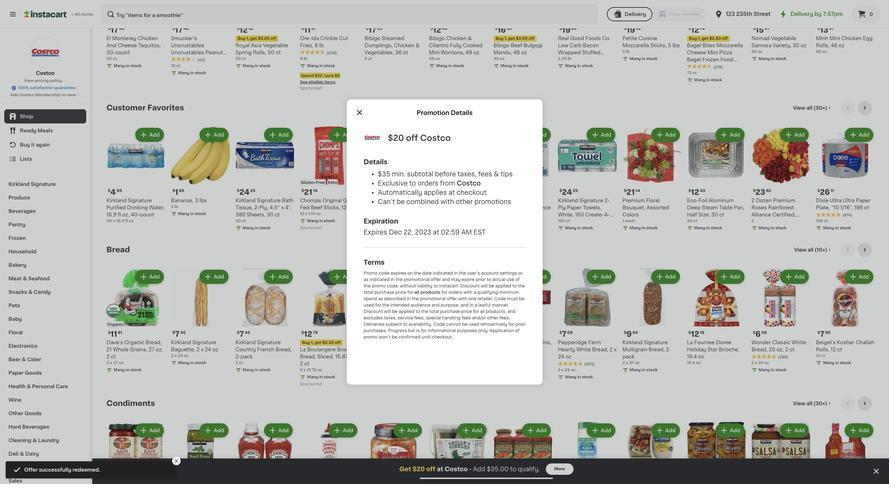 Task type: describe. For each thing, give the bounding box(es) containing it.
kirkland for kirkland signature baby wipes, fragrance free, 900 ct
[[494, 198, 514, 203]]

for up and/or
[[473, 310, 479, 314]]

83 for stroehmann bread dutch country wheat 2/24 oz
[[439, 331, 444, 335]]

72
[[687, 71, 692, 75]]

bibigo for chicken
[[429, 36, 445, 41]]

signature for kirkland signature country french bread, 2-pack 2 ct
[[257, 340, 281, 345]]

many in stock for nomad vegetable samosa variety, 30 oz
[[759, 57, 787, 61]]

table
[[720, 205, 733, 210]]

1 vertical spatial used
[[469, 322, 479, 327]]

kirkland signature rotisserie chicken 1 each
[[365, 198, 411, 216]]

1 vertical spatial 16.9
[[116, 219, 124, 223]]

pepperidge
[[558, 340, 587, 345]]

stock for kirkland signature 2- ply paper towels, white, 160 create-a- size sheets, 12 ct
[[582, 226, 593, 230]]

in down size,
[[707, 226, 710, 230]]

1 vertical spatial 27
[[113, 361, 118, 365]]

challah
[[856, 340, 875, 345]]

many in stock down (218)
[[694, 78, 722, 82]]

many down '2 x 20 oz'
[[759, 368, 770, 372]]

in down premium floral bouquet, assorted colors 1 each
[[642, 226, 646, 230]]

the up audience
[[412, 297, 419, 301]]

$ 21 14 for premium floral bouquet, assorted colors
[[624, 189, 640, 196]]

1 vertical spatial snacks
[[9, 290, 27, 295]]

"10
[[832, 205, 840, 210]]

81 for ore-ida crinkle cut fries, 8 lb
[[311, 26, 316, 30]]

stock for real good foods co low carb bacon wrapped stuffed jalapeños
[[582, 64, 593, 68]]

$ for kirkland signature bath tissue, 2-ply, 4.5" x 4", 380 sheets, 30 ct
[[237, 189, 240, 193]]

in down the dave's organic bread, 21 whole grains, 27 oz, 2 ct 2 x 27 oz
[[126, 368, 129, 372]]

instacart logo image
[[24, 10, 67, 18]]

produce link
[[4, 191, 86, 205]]

be down progress
[[392, 335, 398, 340]]

the up the expire
[[459, 271, 466, 276]]

many in stock for royal asia vegetable spring rolls, 50 ct
[[243, 64, 271, 68]]

vegetable inside 'nomad vegetable samosa variety, 30 oz 30 oz'
[[771, 36, 797, 41]]

in down bananas, 3 lbs 3 lb
[[190, 212, 194, 216]]

dixie ultra ultra paper plate, "10 1/16", 186 ct
[[816, 198, 871, 210]]

mini inside the bagel bites mozzarella cheese mini pizza bagel frozen food snacks
[[708, 50, 718, 55]]

many in stock for kirkland signature multigrain bread, 2- pack
[[630, 368, 658, 372]]

ct inside the kirkland signature baby wipes, fragrance free, 900 ct
[[519, 212, 524, 217]]

dutch
[[429, 347, 445, 352]]

stock down (874)
[[840, 226, 852, 230]]

$ for beigel's kosher challah rolls, 12 ct
[[818, 331, 820, 335]]

2- inside kirkland signature multigrain bread, 2- pack 2 x 37 oz
[[666, 347, 671, 352]]

37
[[630, 361, 634, 365]]

1 vertical spatial save
[[67, 93, 76, 97]]

each inside kirkland signature rotisserie chicken 1 each
[[367, 212, 377, 216]]

1 inside kirkland signature rotisserie chicken 1 each
[[365, 212, 366, 216]]

view for bread
[[795, 247, 807, 252]]

$ for kirkland signature 2- ply paper towels, white, 160 create-a- size sheets, 12 ct
[[560, 189, 562, 193]]

ct inside kirkland signature 2- ply paper towels, white, 160 create-a- size sheets, 12 ct
[[596, 220, 601, 225]]

spend
[[364, 297, 377, 301]]

white,
[[558, 212, 574, 217]]

and up special
[[432, 303, 440, 308]]

many in stock for bibigo chicken & cilantro fully cooked mini wontons, 48 oz
[[436, 64, 464, 68]]

dumplings,
[[365, 43, 393, 48]]

fees inside for orders with a qualifying minimum spend as described in the promotional offer with one retailer. code must be used for the intended audience and purpose, and in a lawful manner. discount will be applied to the total purchase price for all products, and excludes taxes, service fees, special handling fees and/or other fees; deliveries subject to availability. code cannot be used retroactively for prior purchases. progress bar is for informational purposes only: application of promo won't be confirmed until checkout.
[[462, 316, 471, 320]]

& inside 'link'
[[33, 438, 37, 443]]

promo inside promo code expires on the date indicated in the user's account settings or as indicated in the promotional offer and may expire prior to actual use of the promo code, without liability to instacart. discount will be applied to the total purchase price for
[[372, 284, 386, 288]]

in down kirkland signature rotisserie chicken 1 each
[[384, 219, 388, 223]]

21 up the chomps
[[304, 189, 312, 196]]

be right must
[[519, 297, 525, 301]]

$ 17 03
[[366, 26, 383, 34]]

1, for $ 12 52
[[247, 36, 249, 40]]

will inside promo code expires on the date indicated in the user's account settings or as indicated in the promotional offer and may expire prior to actual use of the promo code, without liability to instacart. discount will be applied to the total purchase price for
[[481, 284, 488, 288]]

2 vertical spatial with
[[458, 297, 467, 301]]

$ 6 83 for strawberries,
[[431, 189, 444, 196]]

1 vertical spatial code
[[433, 322, 445, 327]]

by
[[815, 11, 822, 17]]

20 inside 'wonder classic white bread, 20 oz, 2 ct'
[[769, 347, 776, 352]]

ct inside el monterey chicken and cheese taquitos, 30-count 30 ct
[[113, 57, 117, 61]]

meat & seafood link
[[4, 272, 86, 285]]

6 up rotisserie
[[369, 189, 374, 196]]

expires dec 22, 2023 at 02:59 am est
[[364, 229, 486, 236]]

product group containing 1
[[171, 126, 230, 218]]

31.75
[[307, 368, 317, 372]]

may
[[451, 278, 461, 282]]

stuffed
[[582, 50, 601, 55]]

1 bagel from the top
[[687, 43, 702, 48]]

and up fees;
[[508, 310, 516, 314]]

stock for bibigo chicken & cilantro fully cooked mini wontons, 48 oz
[[453, 64, 464, 68]]

in down kirkland signature country french bread, 2-pack 2 ct
[[255, 368, 259, 372]]

many in stock down '2 x 20 oz'
[[759, 368, 787, 372]]

62
[[766, 189, 772, 193]]

stock for bananas, 3 lbs
[[195, 212, 206, 216]]

many in stock for el monterey chicken and cheese taquitos, 30-count
[[114, 64, 142, 68]]

1 vertical spatial beverages
[[22, 425, 49, 430]]

beer & cider link
[[4, 353, 86, 366]]

snacks inside the bagel bites mozzarella cheese mini pizza bagel frozen food snacks
[[687, 64, 705, 69]]

costco inside $35 min. subtotal before taxes, fees & tips exclusive to orders from costco automatically applies at checkout can't be combined with other promotions
[[457, 180, 481, 187]]

$ 7 95
[[818, 331, 831, 338]]

in down sandwich, on the left top
[[190, 71, 194, 75]]

1 vertical spatial 46
[[816, 50, 822, 53]]

43 for eco-
[[700, 189, 706, 193]]

many for kirkland signature country french bread, 2-pack
[[243, 368, 254, 372]]

thins,
[[537, 340, 552, 345]]

off inside the get $20 off at costco • add $35.00 to qualify.
[[426, 467, 436, 472]]

1 vertical spatial 50
[[236, 57, 241, 61]]

household
[[9, 249, 36, 254]]

17 for bibigo steamed dumplings, chicken & vegetables, 36 ct
[[369, 26, 376, 34]]

view all (30+) for condiments
[[793, 401, 828, 406]]

retroactively
[[481, 322, 508, 327]]

96
[[117, 189, 122, 193]]

in down 'wonder classic white bread, 20 oz, 2 ct'
[[771, 368, 775, 372]]

$ up buy 1, get $2.20 off
[[302, 331, 304, 335]]

to up fees,
[[416, 310, 420, 314]]

$ for 2 dozen premium roses rainforest alliance certified, assorted colors
[[753, 189, 756, 193]]

get for $ 12 74
[[702, 36, 709, 40]]

excludes
[[364, 316, 383, 320]]

paper inside kirkland signature 2- ply paper towels, white, 160 create-a- size sheets, 12 ct
[[567, 205, 582, 210]]

oz, inside the dave's organic bread, 21 whole grains, 27 oz, 2 ct 2 x 27 oz
[[156, 347, 163, 352]]

0 vertical spatial 16.9
[[107, 212, 117, 217]]

in up may
[[454, 271, 458, 276]]

sales
[[9, 479, 22, 484]]

in down 'petite cuisine mozzarella sticks, 5 lbs 5 lb'
[[642, 57, 646, 61]]

$ for arnold sandwich thins, 18 count
[[495, 331, 498, 335]]

160 ct
[[558, 219, 570, 223]]

stock for chomps original grass fed beef sticks, 12 ct
[[324, 219, 335, 223]]

fragrance
[[526, 205, 551, 210]]

1 vertical spatial at
[[433, 229, 440, 236]]

30 inside el monterey chicken and cheese taquitos, 30-count 30 ct
[[107, 57, 112, 61]]

21 inside the dave's organic bread, 21 whole grains, 27 oz, 2 ct 2 x 27 oz
[[107, 347, 112, 352]]

2 inside kirkland signature country french bread, 2-pack 2 ct
[[236, 361, 238, 365]]

in down 'nomad vegetable samosa variety, 30 oz 30 oz' at the right of page
[[771, 57, 775, 61]]

30 right variety,
[[793, 43, 800, 48]]

stock down (289)
[[776, 368, 787, 372]]

many in stock for real good foods co low carb bacon wrapped stuffed jalapeños
[[565, 64, 593, 68]]

in down 2 dozen premium roses rainforest alliance certified, assorted colors
[[771, 226, 775, 230]]

bread, inside la boulangere brioche bread, sliced, 15.87 oz, 2 ct 2 x 31.75 oz
[[300, 354, 316, 359]]

0 vertical spatial indicated
[[433, 271, 453, 276]]

0 horizontal spatial 186
[[816, 219, 823, 223]]

to up products
[[434, 284, 438, 288]]

oz, inside la boulangere brioche bread, sliced, 15.87 oz, 2 ct 2 x 31.75 oz
[[349, 354, 357, 359]]

in down kirkland signature 2- ply paper towels, white, 160 create-a- size sheets, 12 ct
[[578, 226, 581, 230]]

many in stock for dave's organic bread, 21 whole grains, 27 oz, 2 ct
[[114, 368, 142, 372]]

x inside kirkland signature purified drinking water, 16.9 fl oz, 40-count 40 x 16.9 fl oz
[[113, 219, 115, 223]]

retailer.
[[478, 297, 493, 301]]

0 vertical spatial keto
[[586, 18, 596, 22]]

costco up view pricing policy link
[[36, 71, 55, 76]]

bread inside stroehmann bread dutch country wheat 2/24 oz
[[461, 340, 476, 345]]

& inside $35 min. subtotal before taxes, fees & tips exclusive to orders from costco automatically applies at checkout can't be combined with other promotions
[[494, 171, 499, 178]]

costco logo image
[[30, 37, 61, 68]]

x down wonder
[[755, 361, 758, 365]]

title dialog
[[347, 99, 543, 385]]

stroehmann bread dutch country wheat 2/24 oz
[[429, 340, 484, 359]]

stock up $5
[[324, 64, 335, 68]]

informational
[[428, 329, 456, 333]]

08 for 7
[[568, 331, 573, 335]]

view for customer favorites
[[793, 105, 806, 110]]

intended
[[391, 303, 410, 308]]

in down "wontons,"
[[449, 64, 452, 68]]

in down el monterey chicken and cheese taquitos, 30-count 30 ct on the left top of page
[[126, 64, 129, 68]]

the down or
[[518, 284, 525, 288]]

automatically
[[378, 190, 422, 196]]

many down 2 x 24 oz
[[565, 375, 577, 379]]

many in stock for kirkland signature rotisserie chicken
[[372, 219, 400, 223]]

in down one
[[470, 303, 474, 308]]

purpose,
[[441, 303, 460, 308]]

19 for $ 19 52
[[627, 26, 635, 34]]

applies
[[424, 190, 447, 196]]

to inside $35 min. subtotal before taxes, fees & tips exclusive to orders from costco automatically applies at checkout can't be combined with other promotions
[[410, 180, 416, 187]]

fees inside $35 min. subtotal before taxes, fees & tips exclusive to orders from costco automatically applies at checkout can't be combined with other promotions
[[478, 171, 492, 178]]

sandwich,
[[171, 64, 197, 69]]

in down 'kirkland signature baguette, 2 x 24 oz 2 x 24 oz'
[[190, 361, 194, 365]]

0 horizontal spatial baby
[[9, 317, 22, 322]]

30 down 4.5"
[[267, 212, 274, 217]]

egg
[[863, 36, 873, 41]]

deliveries
[[364, 322, 385, 327]]

ore-
[[300, 36, 312, 41]]

in down kirkland signature multigrain bread, 2- pack 2 x 37 oz at the right
[[642, 368, 646, 372]]

1, for $ 16 33
[[505, 36, 508, 40]]

orders inside for orders with a qualifying minimum spend as described in the promotional offer with one retailer. code must be used for the intended audience and purpose, and in a lawful manner. discount will be applied to the total purchase price for all products, and excludes taxes, service fees, special handling fees and/or other fees; deliveries subject to availability. code cannot be used retroactively for prior purchases. progress bar is for informational purposes only: application of promo won't be confirmed until checkout.
[[449, 291, 463, 295]]

signature for kirkland signature baby wipes, fragrance free, 900 ct
[[515, 198, 539, 203]]

many in stock down (874)
[[824, 226, 852, 230]]

x inside kirkland signature multigrain bread, 2- pack 2 x 37 oz
[[626, 361, 629, 365]]

minimum
[[500, 291, 519, 295]]

many in stock down sandwich, on the left top
[[178, 71, 206, 75]]

with inside $35 min. subtotal before taxes, fees & tips exclusive to orders from costco automatically applies at checkout can't be combined with other promotions
[[441, 199, 454, 205]]

application
[[490, 329, 514, 333]]

1 vertical spatial fl
[[125, 219, 128, 223]]

jalapeños
[[558, 57, 584, 62]]

x right baguette,
[[201, 347, 204, 352]]

for down fees;
[[509, 322, 515, 327]]

in up code,
[[391, 278, 395, 282]]

vegetable inside royal asia vegetable spring rolls, 50 ct 50 ct
[[263, 43, 288, 48]]

at inside the get $20 off at costco • add $35.00 to qualify.
[[437, 467, 443, 472]]

orders inside $35 min. subtotal before taxes, fees & tips exclusive to orders from costco automatically applies at checkout can't be combined with other promotions
[[418, 180, 439, 187]]

lb down fries,
[[304, 57, 308, 61]]

colors inside 2 dozen premium roses rainforest alliance certified, assorted colors
[[776, 220, 792, 225]]

$ for kirkland signature country french bread, 2-pack
[[237, 331, 240, 335]]

save inside spend $32, save $5 see eligible items
[[325, 74, 334, 78]]

in up $32,
[[319, 64, 323, 68]]

sticks, inside chomps original grass fed beef sticks, 12 ct 12 x 1.15 oz
[[324, 205, 340, 210]]

bread, inside the pepperidge farm hearty white bread, 2 x 24 oz
[[593, 347, 609, 352]]

lb down wrapped
[[568, 57, 572, 61]]

many for kirkland signature multigrain bread, 2- pack
[[630, 368, 641, 372]]

many for la boulangere brioche bread, sliced, 15.87 oz, 2 ct
[[307, 375, 319, 379]]

18 inside the $ 12 18
[[700, 331, 705, 335]]

discount inside for orders with a qualifying minimum spend as described in the promotional offer with one retailer. code must be used for the intended audience and purpose, and in a lawful manner. discount will be applied to the total purchase price for all products, and excludes taxes, service fees, special handling fees and/or other fees; deliveries subject to availability. code cannot be used retroactively for prior purchases. progress bar is for informational purposes only: application of promo won't be confirmed until checkout.
[[364, 310, 383, 314]]

chicken inside el monterey chicken and cheese taquitos, 30-count 30 ct
[[138, 36, 158, 41]]

assorted inside premium floral bouquet, assorted colors 1 each
[[647, 205, 670, 210]]

bibigo chicken & cilantro fully cooked mini wontons, 48 oz 48 oz
[[429, 36, 483, 61]]

be down intended
[[392, 310, 398, 314]]

4",
[[285, 205, 292, 210]]

costco inside the get $20 off at costco • add $35.00 to qualify.
[[445, 467, 468, 472]]

all for bread
[[808, 247, 814, 252]]

21 inside 6 21
[[375, 189, 379, 193]]

oz inside "smucker's uncrustables uncrustables peanut butter & grape jelly sandwich, 18 x 2.8 oz"
[[218, 64, 224, 69]]

baby inside the kirkland signature baby wipes, fragrance free, 900 ct
[[494, 205, 507, 210]]

foil
[[699, 198, 708, 203]]

pack inside kirkland signature country french bread, 2-pack 2 ct
[[241, 354, 253, 359]]

smucker's uncrustables uncrustables peanut butter & grape jelly sandwich, 18 x 2.8 oz
[[171, 36, 224, 69]]

1 vertical spatial a
[[475, 303, 477, 308]]

24 inside the pepperidge farm hearty white bread, 2 x 24 oz
[[558, 354, 565, 359]]

street
[[754, 11, 771, 17]]

& right the beer
[[22, 357, 26, 362]]

kirkland for kirkland signature multigrain bread, 2- pack 2 x 37 oz
[[623, 340, 643, 345]]

in down chomps original grass fed beef sticks, 12 ct 12 x 1.15 oz
[[319, 219, 323, 223]]

vegetables,
[[365, 50, 394, 55]]

0 horizontal spatial keto
[[328, 181, 337, 185]]

67
[[829, 26, 834, 30]]

$35
[[378, 171, 390, 178]]

1 76 from the left
[[313, 331, 318, 335]]

all for customer favorites
[[807, 105, 813, 110]]

many down 186 ct
[[824, 226, 835, 230]]

strawberries, 2 lbs
[[429, 198, 475, 203]]

52 for 12
[[248, 26, 254, 30]]

prior inside for orders with a qualifying minimum spend as described in the promotional offer with one retailer. code must be used for the intended audience and purpose, and in a lawful manner. discount will be applied to the total purchase price for all products, and excludes taxes, service fees, special handling fees and/or other fees; deliveries subject to availability. code cannot be used retroactively for prior purchases. progress bar is for informational purposes only: application of promo won't be confirmed until checkout.
[[516, 322, 526, 327]]

bibigo steamed dumplings, chicken & vegetables, 36 ct 6 ct
[[365, 36, 420, 61]]

in down "10 at right top
[[836, 226, 839, 230]]

the down audience
[[421, 310, 428, 314]]

$ for smucker's uncrustables uncrustables peanut butter & grape jelly sandwich, 18 x 2.8 oz
[[172, 26, 175, 30]]

wrapped
[[558, 50, 581, 55]]

(30+) for condiments
[[814, 401, 828, 406]]

1 horizontal spatial details
[[451, 110, 473, 116]]

45 for kirkland signature country french bread, 2-pack
[[245, 331, 250, 335]]

sandwich
[[511, 340, 536, 345]]

many in stock for kirkland signature country french bread, 2-pack
[[243, 368, 271, 372]]

2 vegan from the left
[[513, 477, 526, 481]]

nomad vegetable samosa variety, 30 oz 30 oz
[[752, 36, 807, 53]]

goods for other goods
[[25, 411, 42, 416]]

& right health
[[27, 384, 31, 389]]

21 up bouquet,
[[627, 189, 635, 196]]

items
[[324, 80, 336, 84]]

48 down mandu,
[[494, 57, 499, 61]]

2 ultra from the left
[[843, 198, 855, 203]]

many in stock for kirkland signature bath tissue, 2-ply, 4.5" x 4", 380 sheets, 30 ct
[[243, 226, 271, 230]]

15
[[756, 26, 764, 34]]

1 horizontal spatial 27
[[149, 347, 155, 352]]

paper inside dixie ultra ultra paper plate, "10 1/16", 186 ct
[[856, 198, 871, 203]]

off for $ 12 76
[[335, 341, 341, 345]]

the down described
[[382, 303, 390, 308]]

$ for bibigo steamed dumplings, chicken & vegetables, 36 ct
[[366, 26, 369, 30]]

0 vertical spatial 5
[[668, 43, 672, 48]]

17 for el monterey chicken and cheese taquitos, 30-count
[[111, 26, 118, 34]]

stock down (43)
[[195, 71, 206, 75]]

and
[[107, 43, 116, 48]]

taxes, inside for orders with a qualifying minimum spend as described in the promotional offer with one retailer. code must be used for the intended audience and purpose, and in a lawful manner. discount will be applied to the total purchase price for all products, and excludes taxes, service fees, special handling fees and/or other fees; deliveries subject to availability. code cannot be used retroactively for prior purchases. progress bar is for informational purposes only: application of promo won't be confirmed until checkout.
[[384, 316, 397, 320]]

as inside for orders with a qualifying minimum spend as described in the promotional offer with one retailer. code must be used for the intended audience and purpose, and in a lawful manner. discount will be applied to the total purchase price for all products, and excludes taxes, service fees, special handling fees and/or other fees; deliveries subject to availability. code cannot be used retroactively for prior purchases. progress bar is for informational purposes only: application of promo won't be confirmed until checkout.
[[378, 297, 383, 301]]

1 sponsored badge image from the top
[[300, 86, 322, 90]]

$ 11 81 for ore-ida crinkle cut fries, 8 lb
[[302, 26, 316, 34]]

$ for dave's organic bread, 21 whole grains, 27 oz, 2 ct
[[108, 331, 111, 335]]

& right meat on the bottom
[[23, 276, 27, 281]]

be inside $35 min. subtotal before taxes, fees & tips exclusive to orders from costco automatically applies at checkout can't be combined with other promotions
[[397, 199, 405, 205]]

ct inside dixie ultra ultra paper plate, "10 1/16", 186 ct
[[865, 205, 870, 210]]

30 down "steam"
[[712, 212, 718, 217]]

many down sandwich, on the left top
[[178, 71, 189, 75]]

18 inside the arnold sandwich thins, 18 count
[[494, 347, 499, 352]]

bagel bites mozzarella cheese mini pizza bagel frozen food snacks
[[687, 43, 743, 69]]

brioche
[[337, 347, 356, 352]]

many in stock up $32,
[[307, 64, 335, 68]]

2 19.4 from the top
[[687, 361, 696, 365]]

signature for kirkland signature multigrain bread, 2- pack 2 x 37 oz
[[644, 340, 668, 345]]

the down expires
[[396, 278, 403, 282]]

close toast image
[[174, 458, 179, 464]]

x down baguette,
[[174, 354, 177, 358]]

costco down the 100%
[[19, 93, 34, 97]]

count inside el monterey chicken and cheese taquitos, 30-count 30 ct
[[115, 50, 130, 55]]

52 for 19
[[636, 26, 641, 30]]

0 vertical spatial code
[[494, 297, 506, 301]]

6 for wonder
[[756, 331, 761, 338]]

$ 6 08
[[753, 331, 767, 338]]

jelly
[[210, 57, 222, 62]]

whole
[[113, 347, 129, 352]]

cannot
[[446, 322, 461, 327]]

$ 7 08
[[560, 331, 573, 338]]

in up intended
[[407, 297, 411, 301]]

alliance
[[752, 212, 772, 217]]

bacon
[[583, 43, 599, 48]]

to down the "account"
[[487, 278, 491, 282]]

stock for kirkland signature bath tissue, 2-ply, 4.5" x 4", 380 sheets, 30 ct
[[259, 226, 271, 230]]

kirkland for kirkland signature purified drinking water, 16.9 fl oz, 40-count 40 x 16.9 fl oz
[[107, 198, 127, 203]]

oz inside chomps original grass fed beef sticks, 12 ct 12 x 1.15 oz
[[316, 212, 321, 216]]

$ 7 45 for kirkland signature country french bread, 2-pack
[[237, 331, 250, 338]]

plate,
[[816, 205, 830, 210]]

in down bibigo beef bulgogi mandu, 48 oz 48 oz
[[513, 64, 517, 68]]

$ down deliveries
[[366, 331, 369, 335]]

strawberries,
[[429, 198, 462, 203]]

buy for $ 16 33
[[496, 36, 504, 40]]

6 inside bibigo steamed dumplings, chicken & vegetables, 36 ct 6 ct
[[365, 57, 367, 61]]

kirkland signature baby wipes, fragrance free, 900 ct button
[[494, 126, 553, 233]]

item carousel region containing condiments
[[107, 397, 875, 484]]

30 down half
[[687, 219, 693, 223]]

1 vertical spatial 5
[[623, 50, 625, 53]]

0 vertical spatial bread
[[107, 246, 130, 253]]

in down the pepperidge farm hearty white bread, 2 x 24 oz
[[578, 375, 581, 379]]

30 down samosa at the right of the page
[[752, 50, 757, 53]]

1 inside premium floral bouquet, assorted colors 1 each
[[623, 219, 625, 223]]

19 for $ 19 89
[[562, 26, 571, 34]]

186 inside dixie ultra ultra paper plate, "10 1/16", 186 ct
[[855, 205, 863, 210]]

mozzarella for cuisine
[[623, 43, 649, 48]]

stock down the (305)
[[582, 375, 593, 379]]

in down royal asia vegetable spring rolls, 50 ct 50 ct
[[255, 64, 259, 68]]

to down guarantee
[[61, 93, 66, 97]]

2- inside kirkland signature bath tissue, 2-ply, 4.5" x 4", 380 sheets, 30 ct 30 ct
[[254, 205, 259, 210]]

one
[[468, 297, 477, 301]]

x inside la boulangere brioche bread, sliced, 15.87 oz, 2 ct 2 x 31.75 oz
[[304, 368, 306, 372]]

goods for home goods
[[25, 465, 42, 470]]

7 for kirkland signature baguette, 2 x 24 oz
[[175, 331, 180, 338]]

oz, inside 'wonder classic white bread, 20 oz, 2 ct'
[[777, 347, 784, 352]]

0 vertical spatial 50
[[268, 50, 275, 55]]

the up spend
[[364, 284, 371, 288]]

towels,
[[583, 205, 602, 210]]

$ for chomps original grass fed beef sticks, 12 ct
[[302, 189, 304, 193]]

buy 1, get $2.80 off
[[690, 36, 728, 40]]

0 vertical spatial fl
[[118, 212, 121, 217]]

real good foods co low carb bacon wrapped stuffed jalapeños
[[558, 36, 610, 62]]

many for royal asia vegetable spring rolls, 50 ct
[[243, 64, 254, 68]]

must
[[507, 297, 518, 301]]

to down service
[[403, 322, 408, 327]]

$ 11 81 for dave's organic bread, 21 whole grains, 27 oz, 2 ct
[[108, 331, 122, 338]]

x inside chomps original grass fed beef sticks, 12 ct 12 x 1.15 oz
[[305, 212, 308, 216]]

get for $ 12 52
[[250, 36, 257, 40]]

stock for la boulangere brioche bread, sliced, 15.87 oz, 2 ct
[[324, 375, 335, 379]]

stock for nomad vegetable samosa variety, 30 oz
[[776, 57, 787, 61]]

2 inside the pepperidge farm hearty white bread, 2 x 24 oz
[[610, 347, 613, 352]]

many in stock for bibigo beef bulgogi mandu, 48 oz
[[501, 64, 529, 68]]

oz, inside kirkland signature purified drinking water, 16.9 fl oz, 40-count 40 x 16.9 fl oz
[[122, 212, 130, 217]]

0 horizontal spatial details
[[364, 159, 388, 166]]

lbs for bananas, 3 lbs 3 lb
[[200, 198, 207, 203]]

many for kirkland signature bath tissue, 2-ply, 4.5" x 4", 380 sheets, 30 ct
[[243, 226, 254, 230]]

kirkland for kirkland signature baguette, 2 x 24 oz 2 x 24 oz
[[171, 340, 191, 345]]

18 down the butter
[[171, 64, 175, 68]]

0 vertical spatial a
[[474, 291, 476, 295]]

many in stock down 2 x 24 oz
[[565, 375, 593, 379]]

products,
[[486, 310, 507, 314]]

$ for stroehmann bread dutch country wheat 2/24 oz
[[431, 331, 433, 335]]

beef inside chomps original grass fed beef sticks, 12 ct 12 x 1.15 oz
[[311, 205, 323, 210]]

100% satisfaction guarantee
[[18, 86, 75, 90]]

frozen inside the bagel bites mozzarella cheese mini pizza bagel frozen food snacks
[[703, 57, 720, 62]]

0 horizontal spatial indicated
[[370, 278, 390, 282]]

costco down "promotion"
[[420, 134, 451, 142]]

chicken inside minh mini chicken egg rolls, 46 oz 46 oz
[[842, 36, 862, 41]]

2 bagel from the top
[[687, 57, 702, 62]]

am
[[461, 229, 472, 236]]

organic for organic vegan
[[494, 477, 511, 481]]

0 horizontal spatial 8
[[300, 57, 303, 61]]

2.8
[[209, 64, 217, 69]]

2.25
[[558, 57, 567, 61]]

mini inside bibigo chicken & cilantro fully cooked mini wontons, 48 oz 48 oz
[[429, 50, 440, 55]]

(30+) for customer favorites
[[814, 105, 828, 110]]

to down the use
[[513, 284, 517, 288]]

$ for dixie ultra ultra paper plate, "10 1/16", 186 ct
[[818, 189, 820, 193]]

25 for kirkland signature bath tissue, 2-ply, 4.5" x 4", 380 sheets, 30 ct
[[250, 189, 256, 193]]

dixie
[[816, 198, 829, 203]]

18 inside "smucker's uncrustables uncrustables peanut butter & grape jelly sandwich, 18 x 2.8 oz"
[[198, 64, 203, 69]]

deli
[[9, 452, 19, 457]]

the right on
[[414, 271, 421, 276]]

in down kirkland signature bath tissue, 2-ply, 4.5" x 4", 380 sheets, 30 ct 30 ct
[[255, 226, 259, 230]]

$ 1 85
[[172, 189, 184, 196]]

wheat
[[467, 347, 484, 352]]

7:57pm
[[823, 11, 843, 17]]

for down spend
[[375, 303, 381, 308]]

beer & cider
[[9, 357, 41, 362]]

many down 72 ct
[[694, 78, 706, 82]]

health & personal care link
[[4, 380, 86, 393]]

stock for premium floral bouquet, assorted colors
[[647, 226, 658, 230]]

checkout
[[457, 190, 487, 196]]

1 vertical spatial with
[[464, 291, 473, 295]]

pack inside kirkland signature multigrain bread, 2- pack 2 x 37 oz
[[623, 354, 635, 359]]

1 ultra from the left
[[830, 198, 842, 203]]

arnold
[[494, 340, 510, 345]]

cheese inside el monterey chicken and cheese taquitos, 30-count 30 ct
[[118, 43, 137, 48]]

0 horizontal spatial paper
[[9, 371, 24, 376]]

& left candy
[[28, 290, 32, 295]]

x down hearty
[[562, 368, 564, 372]]

qualify.
[[518, 467, 540, 472]]

vegan inside button
[[430, 477, 443, 481]]

bibigo for beef
[[494, 43, 510, 48]]

discount inside promo code expires on the date indicated in the user's account settings or as indicated in the promotional offer and may expire prior to actual use of the promo code, without liability to instacart. discount will be applied to the total purchase price for
[[461, 284, 480, 288]]

in down la boulangere brioche bread, sliced, 15.87 oz, 2 ct 2 x 31.75 oz
[[319, 375, 323, 379]]

48 down cilantro
[[429, 57, 435, 61]]

$ for real good foods co low carb bacon wrapped stuffed jalapeños
[[560, 26, 562, 30]]



Task type: locate. For each thing, give the bounding box(es) containing it.
0 horizontal spatial will
[[384, 310, 391, 314]]

1 vertical spatial orders
[[449, 291, 463, 295]]

$20
[[388, 134, 404, 142], [413, 467, 425, 472]]

6 for strawberries,
[[433, 189, 438, 196]]

progress
[[388, 329, 407, 333]]

chicken inside kirkland signature rotisserie chicken 1 each
[[391, 205, 411, 210]]

price inside for orders with a qualifying minimum spend as described in the promotional offer with one retailer. code must be used for the intended audience and purpose, and in a lawful manner. discount will be applied to the total purchase price for all products, and excludes taxes, service fees, special handling fees and/or other fees; deliveries subject to availability. code cannot be used retroactively for prior purchases. progress bar is for informational purposes only: application of promo won't be confirmed until checkout.
[[461, 310, 472, 314]]

2 9 from the left
[[627, 331, 632, 338]]

0 vertical spatial prior
[[476, 278, 486, 282]]

ultra up "10 at right top
[[830, 198, 842, 203]]

1 vertical spatial rolls,
[[253, 50, 267, 55]]

signature for kirkland signature bath tissue, 2-ply, 4.5" x 4", 380 sheets, 30 ct 30 ct
[[257, 198, 281, 203]]

off for $ 16 33
[[529, 36, 535, 40]]

promotions
[[475, 199, 512, 205]]

2 inside 'wonder classic white bread, 20 oz, 2 ct'
[[786, 347, 789, 352]]

0 vertical spatial will
[[481, 284, 488, 288]]

lists
[[20, 157, 32, 162]]

hard beverages link
[[4, 420, 86, 434]]

purified
[[107, 205, 126, 210]]

deli & dairy link
[[4, 447, 86, 461]]

$ up bouquet,
[[624, 189, 627, 193]]

treatment tracker modal dialog
[[92, 459, 890, 484]]

rolls, inside beigel's kosher challah rolls, 12 ct 12 ct
[[816, 347, 830, 352]]

many in stock for chomps original grass fed beef sticks, 12 ct
[[307, 219, 335, 223]]

sticks, down the cuisine at the top of the page
[[651, 43, 667, 48]]

rolls, for asia
[[253, 50, 267, 55]]

4 7 from the left
[[820, 331, 825, 338]]

1 horizontal spatial 45
[[245, 331, 250, 335]]

94 for kirkland signature multigrain bread, 2- pack
[[633, 331, 638, 335]]

0 vertical spatial 3
[[195, 198, 198, 203]]

1 premium from the left
[[623, 198, 645, 203]]

all inside for orders with a qualifying minimum spend as described in the promotional offer with one retailer. code must be used for the intended audience and purpose, and in a lawful manner. discount will be applied to the total purchase price for all products, and excludes taxes, service fees, special handling fees and/or other fees; deliveries subject to availability. code cannot be used retroactively for prior purchases. progress bar is for informational purposes only: application of promo won't be confirmed until checkout.
[[480, 310, 485, 314]]

2 view all (30+) button from the top
[[791, 397, 836, 411]]

2 7 from the left
[[240, 331, 244, 338]]

x inside kirkland signature bath tissue, 2-ply, 4.5" x 4", 380 sheets, 30 ct 30 ct
[[281, 205, 284, 210]]

1 vertical spatial offer
[[447, 297, 457, 301]]

$ for el monterey chicken and cheese taquitos, 30-count
[[108, 26, 111, 30]]

farm
[[589, 340, 601, 345]]

get for $ 12 76
[[315, 341, 322, 345]]

$ 24 25 up ply
[[560, 189, 578, 196]]

0 horizontal spatial code
[[433, 322, 445, 327]]

2 45 from the left
[[245, 331, 250, 335]]

bibigo inside bibigo chicken & cilantro fully cooked mini wontons, 48 oz 48 oz
[[429, 36, 445, 41]]

all for condiments
[[807, 401, 813, 406]]

kirkland inside the kirkland signature baby wipes, fragrance free, 900 ct
[[494, 198, 514, 203]]

$20 inside the get $20 off at costco • add $35.00 to qualify.
[[413, 467, 425, 472]]

$ 24 25
[[237, 189, 256, 196], [560, 189, 578, 196]]

bread, inside 'wonder classic white bread, 20 oz, 2 ct'
[[752, 347, 768, 352]]

1 horizontal spatial $ 7 45
[[237, 331, 250, 338]]

25 for kirkland signature 2- ply paper towels, white, 160 create-a- size sheets, 12 ct
[[573, 189, 578, 193]]

0 horizontal spatial $ 11 81
[[108, 331, 122, 338]]

seafood
[[28, 276, 50, 281]]

bibigo inside bibigo beef bulgogi mandu, 48 oz 48 oz
[[494, 43, 510, 48]]

43 for bibigo
[[442, 26, 447, 30]]

1 view all (30+) button from the top
[[791, 101, 836, 115]]

white inside the pepperidge farm hearty white bread, 2 x 24 oz
[[577, 347, 591, 352]]

$20 inside title dialog
[[388, 134, 404, 142]]

2
[[463, 198, 466, 203], [752, 198, 755, 203], [752, 219, 754, 223], [197, 347, 200, 352], [610, 347, 613, 352], [786, 347, 789, 352], [171, 354, 174, 358], [107, 354, 110, 359], [107, 361, 109, 365], [236, 361, 238, 365], [623, 361, 625, 365], [752, 361, 754, 365], [300, 362, 303, 367], [300, 368, 303, 372], [558, 368, 561, 372]]

stock for royal asia vegetable spring rolls, 50 ct
[[259, 64, 271, 68]]

$ 11 81 up ore-
[[302, 26, 316, 34]]

assorted inside 2 dozen premium roses rainforest alliance certified, assorted colors
[[752, 220, 775, 225]]

price inside promo code expires on the date indicated in the user's account settings or as indicated in the promotional offer and may expire prior to actual use of the promo code, without liability to instacart. discount will be applied to the total purchase price for
[[396, 291, 406, 295]]

lbs inside bananas, 3 lbs 3 lb
[[200, 198, 207, 203]]

1 horizontal spatial purchase
[[440, 310, 460, 314]]

many in stock for 2 dozen premium roses rainforest alliance certified, assorted colors
[[759, 226, 787, 230]]

$ 13 67
[[818, 26, 834, 34]]

18 ct
[[171, 64, 181, 68]]

of inside promo code expires on the date indicated in the user's account settings or as indicated in the promotional offer and may expire prior to actual use of the promo code, without liability to instacart. discount will be applied to the total purchase price for
[[516, 278, 520, 282]]

1 25 from the left
[[250, 189, 256, 193]]

sponsored badge image
[[300, 86, 322, 90], [300, 226, 322, 230], [300, 382, 322, 386]]

$ inside $ 12 74
[[689, 26, 691, 30]]

1 vertical spatial 3
[[171, 205, 174, 209]]

2 $ 24 25 from the left
[[560, 189, 578, 196]]

many in stock for la boulangere brioche bread, sliced, 15.87 oz, 2 ct
[[307, 375, 335, 379]]

$ 21 14 up bouquet,
[[624, 189, 640, 196]]

1 vertical spatial paper
[[567, 205, 582, 210]]

of inside for orders with a qualifying minimum spend as described in the promotional offer with one retailer. code must be used for the intended audience and purpose, and in a lawful manner. discount will be applied to the total purchase price for all products, and excludes taxes, service fees, special handling fees and/or other fees; deliveries subject to availability. code cannot be used retroactively for prior purchases. progress bar is for informational purposes only: application of promo won't be confirmed until checkout.
[[515, 329, 520, 333]]

signature for kirkland signature rotisserie chicken 1 each
[[386, 198, 410, 203]]

1 08 from the left
[[568, 331, 573, 335]]

0 vertical spatial other
[[456, 199, 473, 205]]

2 inside kirkland signature multigrain bread, 2- pack 2 x 37 oz
[[623, 361, 625, 365]]

1 $ 24 25 from the left
[[237, 189, 256, 196]]

2 08 from the left
[[762, 331, 767, 335]]

1 horizontal spatial 160
[[575, 212, 584, 217]]

45 up kirkland signature country french bread, 2-pack 2 ct
[[245, 331, 250, 335]]

0 horizontal spatial save
[[67, 93, 76, 97]]

buy for $ 12 76
[[302, 341, 310, 345]]

2 $ 6 83 from the top
[[431, 331, 444, 338]]

14
[[313, 189, 318, 193], [636, 189, 640, 193]]

2 pack from the left
[[623, 354, 635, 359]]

kirkland for kirkland signature country french bread, 2-pack 2 ct
[[236, 340, 256, 345]]

offer inside for orders with a qualifying minimum spend as described in the promotional offer with one retailer. code must be used for the intended audience and purpose, and in a lawful manner. discount will be applied to the total purchase price for all products, and excludes taxes, service fees, special handling fees and/or other fees; deliveries subject to availability. code cannot be used retroactively for prior purchases. progress bar is for informational purposes only: application of promo won't be confirmed until checkout.
[[447, 297, 457, 301]]

applied inside promo code expires on the date indicated in the user's account settings or as indicated in the promotional offer and may expire prior to actual use of the promo code, without liability to instacart. discount will be applied to the total purchase price for
[[496, 284, 512, 288]]

40 up monterey
[[119, 26, 125, 30]]

$ 12 43 for bibigo
[[431, 26, 447, 34]]

use
[[507, 278, 514, 282]]

count inside the arnold sandwich thins, 18 count
[[500, 347, 515, 352]]

8 down fries,
[[300, 57, 303, 61]]

1 horizontal spatial 3
[[195, 198, 198, 203]]

view for condiments
[[793, 401, 806, 406]]

many in stock down bibigo beef bulgogi mandu, 48 oz 48 oz
[[501, 64, 529, 68]]

many up spend
[[307, 64, 319, 68]]

samosa
[[752, 43, 772, 48]]

stock down the eco-foil aluminum deep steam table pan, half size, 30 ct 30 ct
[[711, 226, 722, 230]]

in down jalapeños at the top of page
[[578, 64, 581, 68]]

$ for la fournee doree holiday star brioche, 19.4 oz
[[689, 331, 691, 335]]

for down the without
[[408, 291, 413, 295]]

0 vertical spatial total
[[364, 291, 373, 295]]

2 sponsored badge image from the top
[[300, 226, 322, 230]]

beverages down produce
[[9, 209, 36, 214]]

in down beigel's kosher challah rolls, 12 ct 12 ct
[[836, 361, 839, 365]]

chomps
[[300, 198, 321, 203]]

1 83 from the top
[[439, 189, 444, 193]]

dave's organic bread, 21 whole grains, 27 oz, 2 ct 2 x 27 oz
[[107, 340, 163, 365]]

x left 1.15
[[305, 212, 308, 216]]

0 horizontal spatial $ 9 94
[[495, 331, 509, 338]]

9 up multigrain
[[627, 331, 632, 338]]

item carousel region
[[107, 101, 875, 237], [107, 243, 875, 391], [107, 397, 875, 484]]

in
[[642, 57, 646, 61], [771, 57, 775, 61], [126, 64, 129, 68], [255, 64, 259, 68], [319, 64, 323, 68], [449, 64, 452, 68], [513, 64, 517, 68], [578, 64, 581, 68], [190, 71, 194, 75], [707, 78, 710, 82], [190, 212, 194, 216], [319, 219, 323, 223], [384, 219, 388, 223], [255, 226, 259, 230], [578, 226, 581, 230], [642, 226, 646, 230], [707, 226, 710, 230], [771, 226, 775, 230], [836, 226, 839, 230], [454, 271, 458, 276], [391, 278, 395, 282], [407, 297, 411, 301], [470, 303, 474, 308], [190, 361, 194, 365], [836, 361, 839, 365], [126, 368, 129, 372], [255, 368, 259, 372], [642, 368, 646, 372], [771, 368, 775, 372], [319, 375, 323, 379], [578, 375, 581, 379]]

ida
[[312, 36, 319, 41]]

& right deli
[[20, 452, 24, 457]]

organic inside the dave's organic bread, 21 whole grains, 27 oz, 2 ct 2 x 27 oz
[[125, 340, 144, 345]]

1 down bouquet,
[[623, 219, 625, 223]]

$2.80
[[710, 36, 722, 40]]

1 vertical spatial 186
[[816, 219, 823, 223]]

$20 off costco
[[388, 134, 451, 142]]

2 vertical spatial goods
[[25, 465, 42, 470]]

many for real good foods co low carb bacon wrapped stuffed jalapeños
[[565, 64, 577, 68]]

1 vertical spatial 11
[[831, 189, 835, 193]]

$ 21 14 for chomps original grass fed beef sticks, 12 ct
[[302, 189, 318, 196]]

many in stock for kirkland signature baguette, 2 x 24 oz
[[178, 361, 206, 365]]

$ for nomad vegetable samosa variety, 30 oz
[[753, 26, 756, 30]]

off right get
[[426, 467, 436, 472]]

52
[[248, 26, 254, 30], [636, 26, 641, 30]]

0 horizontal spatial 11
[[111, 331, 117, 338]]

(218)
[[714, 65, 723, 69]]

bread, inside kirkland signature multigrain bread, 2- pack 2 x 37 oz
[[649, 347, 665, 352]]

0 vertical spatial 43
[[442, 26, 447, 30]]

2- inside kirkland signature 2- ply paper towels, white, 160 create-a- size sheets, 12 ct
[[605, 198, 610, 203]]

1 pack from the left
[[241, 354, 253, 359]]

$ up smucker's
[[172, 26, 175, 30]]

2 horizontal spatial mini
[[830, 36, 841, 41]]

kirkland signature baguette, 2 x 24 oz 2 x 24 oz
[[171, 340, 218, 358]]

kirkland inside kirkland signature 2- ply paper towels, white, 160 create-a- size sheets, 12 ct
[[558, 198, 578, 203]]

$ up cilantro
[[431, 26, 433, 30]]

2 $ 21 14 from the left
[[624, 189, 640, 196]]

1 item carousel region from the top
[[107, 101, 875, 237]]

6 right until
[[433, 331, 438, 338]]

chicken up 36
[[394, 43, 415, 48]]

2 25 from the left
[[573, 189, 578, 193]]

and down one
[[461, 303, 469, 308]]

ct inside the dave's organic bread, 21 whole grains, 27 oz, 2 ct 2 x 27 oz
[[111, 354, 116, 359]]

beef inside bibigo beef bulgogi mandu, 48 oz 48 oz
[[511, 43, 523, 48]]

2 horizontal spatial bibigo
[[494, 43, 510, 48]]

signature up multigrain
[[644, 340, 668, 345]]

0 vertical spatial sheets,
[[247, 212, 266, 217]]

lbs for strawberries, 2 lbs
[[468, 198, 475, 203]]

1 vegan from the left
[[430, 477, 443, 481]]

cilantro
[[429, 43, 449, 48]]

many in stock for eco-foil aluminum deep steam table pan, half size, 30 ct
[[694, 226, 722, 230]]

until
[[422, 335, 431, 340]]

buy for $ 12 74
[[690, 36, 697, 40]]

kirkland signature multigrain bread, 2- pack 2 x 37 oz
[[623, 340, 671, 365]]

0 vertical spatial paper
[[856, 198, 871, 203]]

1 horizontal spatial $20
[[413, 467, 425, 472]]

country inside kirkland signature country french bread, 2-pack 2 ct
[[236, 347, 256, 352]]

1 52 from the left
[[248, 26, 254, 30]]

purposes
[[457, 329, 477, 333]]

kirkland signature bath tissue, 2-ply, 4.5" x 4", 380 sheets, 30 ct 30 ct
[[236, 198, 294, 223]]

& inside bibigo steamed dumplings, chicken & vegetables, 36 ct 6 ct
[[416, 43, 420, 48]]

9 for kirkland signature multigrain bread, 2- pack
[[627, 331, 632, 338]]

$ up nomad
[[753, 26, 756, 30]]

many for 2 dozen premium roses rainforest alliance certified, assorted colors
[[759, 226, 770, 230]]

mozzarella down petite
[[623, 43, 649, 48]]

view pricing policy
[[24, 79, 62, 83]]

40 up smucker's
[[184, 26, 189, 30]]

chicken down automatically
[[391, 205, 411, 210]]

1 7 from the left
[[175, 331, 180, 338]]

1 19 from the left
[[562, 26, 571, 34]]

7 left 95
[[820, 331, 825, 338]]

snacks
[[687, 64, 705, 69], [9, 290, 27, 295]]

delivery for delivery
[[625, 12, 646, 17]]

el monterey chicken and cheese taquitos, 30-count 30 ct
[[107, 36, 161, 61]]

stock down (218)
[[711, 78, 722, 82]]

52 up 'buy 1, get $3.20 off'
[[248, 26, 254, 30]]

2 $ 7 45 from the left
[[237, 331, 250, 338]]

0 vertical spatial rolls,
[[816, 43, 830, 48]]

$ for kirkland signature multigrain bread, 2- pack
[[624, 331, 627, 335]]

promo inside for orders with a qualifying minimum spend as described in the promotional offer with one retailer. code must be used for the intended audience and purpose, and in a lawful manner. discount will be applied to the total purchase price for all products, and excludes taxes, service fees, special handling fees and/or other fees; deliveries subject to availability. code cannot be used retroactively for prior purchases. progress bar is for informational purposes only: application of promo won't be confirmed until checkout.
[[364, 335, 378, 340]]

19 up petite
[[627, 26, 635, 34]]

signature inside kirkland signature rotisserie chicken 1 each
[[386, 198, 410, 203]]

48 right mandu,
[[514, 50, 520, 55]]

organic down $35.00
[[494, 477, 511, 481]]

1 (30+) from the top
[[814, 105, 828, 110]]

kirkland signature country french bread, 2-pack 2 ct
[[236, 340, 292, 365]]

home goods
[[9, 465, 42, 470]]

bouquet,
[[623, 205, 646, 210]]

0 vertical spatial beverages
[[9, 209, 36, 214]]

snacks up 72 ct
[[687, 64, 705, 69]]

1, for $ 12 76
[[311, 341, 314, 345]]

fees,
[[415, 316, 425, 320]]

0 vertical spatial with
[[441, 199, 454, 205]]

$ 17 40 for smucker's uncrustables uncrustables peanut butter & grape jelly sandwich, 18 x 2.8 oz
[[172, 26, 189, 34]]

2 76 from the left
[[378, 331, 383, 335]]

1 $ 17 40 from the left
[[108, 26, 125, 34]]

white inside 'wonder classic white bread, 20 oz, 2 ct'
[[792, 340, 807, 345]]

product group containing 4
[[107, 126, 165, 224]]

a down one
[[475, 303, 477, 308]]

kirkland inside 'kirkland signature baguette, 2 x 24 oz 2 x 24 oz'
[[171, 340, 191, 345]]

many in stock for kirkland signature 2- ply paper towels, white, 160 create-a- size sheets, 12 ct
[[565, 226, 593, 230]]

1 17 from the left
[[111, 26, 118, 34]]

$ for pepperidge farm hearty white bread, 2 x 24 oz
[[560, 331, 562, 335]]

2 19 from the left
[[627, 26, 635, 34]]

bagel up 72 ct
[[687, 57, 702, 62]]

for down instacart.
[[442, 291, 448, 295]]

1 horizontal spatial delivery
[[791, 11, 814, 17]]

off inside title dialog
[[406, 134, 418, 142]]

2 vertical spatial organic
[[494, 477, 511, 481]]

0 horizontal spatial delivery
[[625, 12, 646, 17]]

audience
[[411, 303, 431, 308]]

0 horizontal spatial $ 7 45
[[172, 331, 186, 338]]

2/24
[[429, 354, 440, 359]]

45
[[180, 331, 186, 335], [245, 331, 250, 335]]

buy left it
[[20, 142, 30, 147]]

3 7 from the left
[[562, 331, 567, 338]]

$24.87 element
[[494, 188, 553, 197]]

0 horizontal spatial 160
[[558, 219, 565, 223]]

None search field
[[102, 4, 598, 24]]

delivery inside button
[[625, 12, 646, 17]]

48 down cooked at top right
[[466, 50, 472, 55]]

0 vertical spatial cheese
[[118, 43, 137, 48]]

2- inside kirkland signature country french bread, 2-pack 2 ct
[[236, 354, 241, 359]]

stock down 'kirkland signature baguette, 2 x 24 oz 2 x 24 oz'
[[195, 361, 206, 365]]

frozen inside frozen link
[[9, 236, 26, 241]]

cheese down "bites"
[[687, 50, 707, 55]]

availability.
[[409, 322, 432, 327]]

2 $ 12 76 from the left
[[366, 331, 383, 338]]

0 horizontal spatial mozzarella
[[623, 43, 649, 48]]

purchase inside for orders with a qualifying minimum spend as described in the promotional offer with one retailer. code must be used for the intended audience and purpose, and in a lawful manner. discount will be applied to the total purchase price for all products, and excludes taxes, service fees, special handling fees and/or other fees; deliveries subject to availability. code cannot be used retroactively for prior purchases. progress bar is for informational purposes only: application of promo won't be confirmed until checkout.
[[440, 310, 460, 314]]

beverages link
[[4, 205, 86, 218]]

1 country from the left
[[236, 347, 256, 352]]

1 uncrustables from the top
[[171, 43, 204, 48]]

1 vertical spatial item carousel region
[[107, 243, 875, 391]]

stock up dec
[[389, 219, 400, 223]]

to inside the get $20 off at costco • add $35.00 to qualify.
[[510, 467, 517, 472]]

81 up dave's
[[118, 331, 122, 335]]

1 vertical spatial 8
[[300, 57, 303, 61]]

expires
[[364, 229, 387, 236]]

many for el monterey chicken and cheese taquitos, 30-count
[[114, 64, 125, 68]]

stock down variety,
[[776, 57, 787, 61]]

other goods
[[9, 411, 42, 416]]

many for petite cuisine mozzarella sticks, 5 lbs
[[630, 57, 641, 61]]

14 up bouquet,
[[636, 189, 640, 193]]

& left tips
[[494, 171, 499, 178]]

1 $ 9 94 from the left
[[495, 331, 509, 338]]

many in stock for premium floral bouquet, assorted colors
[[630, 226, 658, 230]]

get up "bites"
[[702, 36, 709, 40]]

x inside the pepperidge farm hearty white bread, 2 x 24 oz
[[614, 347, 617, 352]]

1 mozzarella from the left
[[623, 43, 649, 48]]

kirkland for kirkland signature rotisserie chicken 1 each
[[365, 198, 385, 203]]

total inside promo code expires on the date indicated in the user's account settings or as indicated in the promotional offer and may expire prior to actual use of the promo code, without liability to instacart. discount will be applied to the total purchase price for
[[364, 291, 373, 295]]

08 inside $ 6 08
[[762, 331, 767, 335]]

1 vertical spatial frozen
[[9, 236, 26, 241]]

la for fournee
[[687, 340, 693, 345]]

$ inside $ 19 89
[[560, 26, 562, 30]]

1 $ 21 14 from the left
[[302, 189, 318, 196]]

many in stock down 37
[[630, 368, 658, 372]]

11 for dave's organic bread, 21 whole grains, 27 oz, 2 ct
[[111, 331, 117, 338]]

for inside promo code expires on the date indicated in the user's account settings or as indicated in the promotional offer and may expire prior to actual use of the promo code, without liability to instacart. discount will be applied to the total purchase price for
[[408, 291, 413, 295]]

2 premium from the left
[[774, 198, 796, 203]]

ct inside la boulangere brioche bread, sliced, 15.87 oz, 2 ct 2 x 31.75 oz
[[304, 362, 310, 367]]

1 horizontal spatial fl
[[125, 219, 128, 223]]

promotional inside promo code expires on the date indicated in the user's account settings or as indicated in the promotional offer and may expire prior to actual use of the promo code, without liability to instacart. discount will be applied to the total purchase price for
[[404, 278, 430, 282]]

many in stock down kirkland signature country french bread, 2-pack 2 ct
[[243, 368, 271, 372]]

oz inside la boulangere brioche bread, sliced, 15.87 oz, 2 ct 2 x 31.75 oz
[[318, 368, 322, 372]]

$ up royal
[[237, 26, 240, 30]]

$ for premium floral bouquet, assorted colors
[[624, 189, 627, 193]]

taxes, up subject
[[384, 316, 397, 320]]

$ 12 74
[[689, 26, 705, 34]]

21 down dave's
[[107, 347, 112, 352]]

cheese inside the bagel bites mozzarella cheese mini pizza bagel frozen food snacks
[[687, 50, 707, 55]]

36
[[395, 50, 402, 55]]

bakery link
[[4, 259, 86, 272]]

expire
[[462, 278, 475, 282]]

country left french
[[236, 347, 256, 352]]

kirkland for kirkland signature
[[9, 182, 30, 187]]

delivery for delivery by 7:57pm
[[791, 11, 814, 17]]

mozzarella for bites
[[717, 43, 743, 48]]

oz inside kirkland signature purified drinking water, 16.9 fl oz, 40-count 40 x 16.9 fl oz
[[129, 219, 134, 223]]

indicated
[[433, 271, 453, 276], [370, 278, 390, 282]]

0 horizontal spatial $ 12 43
[[431, 26, 447, 34]]

$ 21 14
[[302, 189, 318, 196], [624, 189, 640, 196]]

$ for minh mini chicken egg rolls, 46 oz
[[818, 26, 820, 30]]

bananas,
[[171, 198, 194, 203]]

1 vertical spatial beef
[[311, 205, 323, 210]]

be inside promo code expires on the date indicated in the user's account settings or as indicated in the promotional offer and may expire prior to actual use of the promo code, without liability to instacart. discount will be applied to the total purchase price for
[[489, 284, 494, 288]]

1 horizontal spatial beef
[[511, 43, 523, 48]]

1 vertical spatial 81
[[118, 331, 122, 335]]

stock for kirkland signature rotisserie chicken
[[389, 219, 400, 223]]

will inside for orders with a qualifying minimum spend as described in the promotional offer with one retailer. code must be used for the intended audience and purpose, and in a lawful manner. discount will be applied to the total purchase price for all products, and excludes taxes, service fees, special handling fees and/or other fees; deliveries subject to availability. code cannot be used retroactively for prior purchases. progress bar is for informational purposes only: application of promo won't be confirmed until checkout.
[[384, 310, 391, 314]]

40-
[[131, 212, 140, 217]]

1 vertical spatial uncrustables
[[171, 50, 204, 55]]

1 horizontal spatial 43
[[700, 189, 706, 193]]

1 horizontal spatial save
[[325, 74, 334, 78]]

premium up rainforest
[[774, 198, 796, 203]]

2 $ 17 40 from the left
[[172, 26, 189, 34]]

2 17 from the left
[[175, 26, 183, 34]]

2 (30+) from the top
[[814, 401, 828, 406]]

many in stock down kirkland signature rotisserie chicken 1 each
[[372, 219, 400, 223]]

0 vertical spatial 1
[[175, 189, 178, 196]]

many for nomad vegetable samosa variety, 30 oz
[[759, 57, 770, 61]]

7 for kirkland signature country french bread, 2-pack
[[240, 331, 244, 338]]

delivery up $ 19 52
[[625, 12, 646, 17]]

la for boulangere
[[300, 347, 306, 352]]

2 94 from the left
[[633, 331, 638, 335]]

2-
[[605, 198, 610, 203], [254, 205, 259, 210], [666, 347, 671, 352], [236, 354, 241, 359]]

beverages
[[9, 209, 36, 214], [22, 425, 49, 430]]

1, for $ 12 74
[[698, 36, 701, 40]]

$ for strawberries, 2 lbs
[[431, 189, 433, 193]]

at
[[449, 190, 455, 196], [433, 229, 440, 236], [437, 467, 443, 472]]

9 for arnold sandwich thins, 18 count
[[498, 331, 503, 338]]

0 vertical spatial colors
[[623, 212, 639, 217]]

1 $ 12 76 from the left
[[302, 331, 318, 338]]

1 horizontal spatial 5
[[668, 43, 672, 48]]

get
[[400, 467, 411, 472]]

94
[[504, 331, 509, 335], [633, 331, 638, 335]]

many in stock for petite cuisine mozzarella sticks, 5 lbs
[[630, 57, 658, 61]]

6
[[365, 57, 367, 61], [369, 189, 374, 196], [433, 189, 438, 196], [433, 331, 438, 338], [756, 331, 761, 338]]

2 country from the left
[[446, 347, 466, 352]]

1 9 from the left
[[498, 331, 503, 338]]

0 vertical spatial purchase
[[375, 291, 395, 295]]

chicken inside bibigo chicken & cilantro fully cooked mini wontons, 48 oz 48 oz
[[446, 36, 467, 41]]

$ down gluten- on the left of page
[[302, 189, 304, 193]]

wonder classic white bread, 20 oz, 2 ct
[[752, 340, 807, 352]]

product group containing 23
[[752, 126, 811, 233]]

other inside for orders with a qualifying minimum spend as described in the promotional offer with one retailer. code must be used for the intended audience and purpose, and in a lawful manner. discount will be applied to the total purchase price for all products, and excludes taxes, service fees, special handling fees and/or other fees; deliveries subject to availability. code cannot be used retroactively for prior purchases. progress bar is for informational purposes only: application of promo won't be confirmed until checkout.
[[487, 316, 499, 320]]

sponsored badge image down 'eligible'
[[300, 86, 322, 90]]

81 inside item carousel region
[[118, 331, 122, 335]]

care
[[56, 384, 68, 389]]

3 17 from the left
[[369, 26, 376, 34]]

membership
[[35, 93, 61, 97]]

1 horizontal spatial 46
[[831, 43, 838, 48]]

0 horizontal spatial 9
[[498, 331, 503, 338]]

details
[[451, 110, 473, 116], [364, 159, 388, 166]]

0 vertical spatial vegetable
[[771, 36, 797, 41]]

1 horizontal spatial 11
[[304, 26, 311, 34]]

1 45 from the left
[[180, 331, 186, 335]]

7 for pepperidge farm hearty white bread, 2 x 24 oz
[[562, 331, 567, 338]]

electronics link
[[4, 339, 86, 353]]

0 horizontal spatial 1
[[175, 189, 178, 196]]

grains,
[[130, 347, 147, 352]]

0 vertical spatial 27
[[149, 347, 155, 352]]

$ for kirkland signature baguette, 2 x 24 oz
[[172, 331, 175, 335]]

frozen
[[703, 57, 720, 62], [9, 236, 26, 241]]

0 vertical spatial floral
[[646, 198, 660, 203]]

1 14 from the left
[[313, 189, 318, 193]]

$ 16 33
[[495, 26, 512, 34]]

1 94 from the left
[[504, 331, 509, 335]]

buy inside buy it again link
[[20, 142, 30, 147]]

1 $ 6 83 from the top
[[431, 189, 444, 196]]

1 horizontal spatial count
[[140, 212, 154, 217]]

other
[[9, 411, 23, 416]]

4.5"
[[270, 205, 280, 210]]

applied inside for orders with a qualifying minimum spend as described in the promotional offer with one retailer. code must be used for the intended audience and purpose, and in a lawful manner. discount will be applied to the total purchase price for all products, and excludes taxes, service fees, special handling fees and/or other fees; deliveries subject to availability. code cannot be used retroactively for prior purchases. progress bar is for informational purposes only: application of promo won't be confirmed until checkout.
[[399, 310, 415, 314]]

service type group
[[607, 7, 706, 21]]

$ 9 94 for kirkland signature multigrain bread, 2- pack
[[624, 331, 638, 338]]

product group containing 26
[[816, 126, 875, 233]]

17 for smucker's uncrustables uncrustables peanut butter & grape jelly sandwich, 18 x 2.8 oz
[[175, 26, 183, 34]]

product group
[[300, 0, 359, 92], [107, 126, 165, 224], [171, 126, 230, 218], [236, 126, 294, 233], [300, 126, 359, 232], [365, 126, 424, 226], [494, 126, 553, 233], [558, 126, 617, 233], [623, 126, 682, 233], [687, 126, 746, 233], [752, 126, 811, 233], [816, 126, 875, 233], [107, 268, 165, 375], [171, 268, 230, 368], [236, 268, 294, 375], [300, 268, 359, 388], [365, 268, 424, 382], [429, 268, 488, 375], [494, 268, 553, 368], [558, 268, 617, 382], [623, 268, 682, 375], [687, 268, 746, 366], [752, 268, 811, 375], [816, 268, 875, 368], [107, 422, 165, 484], [171, 422, 230, 484], [236, 422, 294, 484], [300, 422, 359, 484], [365, 422, 424, 484], [429, 422, 488, 484], [494, 422, 553, 484], [558, 422, 617, 484], [623, 422, 682, 484], [687, 422, 746, 484], [752, 422, 811, 484], [816, 422, 875, 484]]

0 vertical spatial save
[[325, 74, 334, 78]]

(305)
[[585, 363, 595, 367]]

at up the strawberries, 2 lbs in the top of the page
[[449, 190, 455, 196]]

52 inside $ 19 52
[[636, 26, 641, 30]]

2 14 from the left
[[636, 189, 640, 193]]

bakery
[[9, 263, 26, 268]]

bread
[[107, 246, 130, 253], [461, 340, 476, 345]]

1, inside item carousel region
[[311, 341, 314, 345]]

0 horizontal spatial 20
[[759, 361, 764, 365]]

0 horizontal spatial 17
[[111, 26, 118, 34]]

add inside the get $20 off at costco • add $35.00 to qualify.
[[473, 467, 485, 472]]

$ up wonder
[[753, 331, 756, 335]]

stock down kirkland signature bath tissue, 2-ply, 4.5" x 4", 380 sheets, 30 ct 30 ct
[[259, 226, 271, 230]]

95
[[826, 331, 831, 335]]

0 horizontal spatial premium
[[623, 198, 645, 203]]

1 horizontal spatial price
[[461, 310, 472, 314]]

1 horizontal spatial organic
[[125, 340, 144, 345]]

30 down 30- at top
[[107, 57, 112, 61]]

lbs inside 'petite cuisine mozzarella sticks, 5 lbs 5 lb'
[[673, 43, 680, 48]]

sponsored badge image for 6
[[300, 226, 322, 230]]

2 $ 9 94 from the left
[[624, 331, 638, 338]]

1 19.4 from the top
[[687, 354, 697, 359]]

each inside premium floral bouquet, assorted colors 1 each
[[625, 219, 635, 223]]

12
[[240, 26, 248, 34], [433, 26, 441, 34], [691, 26, 700, 34], [691, 189, 700, 196], [342, 205, 347, 210], [300, 212, 304, 216], [590, 220, 595, 225], [304, 331, 312, 338], [369, 331, 377, 338], [691, 331, 700, 338], [831, 347, 836, 352], [816, 354, 821, 358]]

2 item carousel region from the top
[[107, 243, 875, 391]]

item carousel region containing bread
[[107, 243, 875, 391]]

stock for eco-foil aluminum deep steam table pan, half size, 30 ct
[[711, 226, 722, 230]]

2 horizontal spatial 40
[[184, 26, 189, 30]]

0 horizontal spatial la
[[300, 347, 306, 352]]

signature for kirkland signature purified drinking water, 16.9 fl oz, 40-count 40 x 16.9 fl oz
[[128, 198, 152, 203]]

2 of from the top
[[515, 329, 520, 333]]

$ up el
[[108, 26, 111, 30]]

0 vertical spatial used
[[364, 303, 374, 308]]

3 sponsored badge image from the top
[[300, 382, 322, 386]]

14 for premium
[[636, 189, 640, 193]]

0 vertical spatial orders
[[418, 180, 439, 187]]

1.15
[[309, 212, 315, 216]]

la
[[687, 340, 693, 345], [300, 347, 306, 352]]

1 vertical spatial (30+)
[[814, 401, 828, 406]]

0 vertical spatial 11
[[304, 26, 311, 34]]

2 mozzarella from the left
[[717, 43, 743, 48]]

$ 6 83 up strawberries,
[[431, 189, 444, 196]]

paper goods
[[9, 371, 42, 376]]

08 for 6
[[762, 331, 767, 335]]

1 vertical spatial sponsored badge image
[[300, 226, 322, 230]]

94 for arnold sandwich thins, 18 count
[[504, 331, 509, 335]]

promotional inside for orders with a qualifying minimum spend as described in the promotional offer with one retailer. code must be used for the intended audience and purpose, and in a lawful manner. discount will be applied to the total purchase price for all products, and excludes taxes, service fees, special handling fees and/or other fees; deliveries subject to availability. code cannot be used retroactively for prior purchases. progress bar is for informational purposes only: application of promo won't be confirmed until checkout.
[[420, 297, 446, 301]]

100% satisfaction guarantee button
[[11, 84, 80, 91]]

20 down 'classic'
[[769, 347, 776, 352]]

floral inside premium floral bouquet, assorted colors 1 each
[[646, 198, 660, 203]]

offer successfully redeemed.
[[24, 468, 100, 473]]

stock down el monterey chicken and cheese taquitos, 30-count 30 ct on the left top of page
[[130, 64, 142, 68]]

1 horizontal spatial 25
[[573, 189, 578, 193]]

1 vertical spatial details
[[364, 159, 388, 166]]

27 right grains,
[[149, 347, 155, 352]]

many in stock for bananas, 3 lbs
[[178, 212, 206, 216]]

33
[[507, 26, 512, 30]]

& inside bibigo chicken & cilantro fully cooked mini wontons, 48 oz 48 oz
[[468, 36, 472, 41]]

bread, inside the dave's organic bread, 21 whole grains, 27 oz, 2 ct 2 x 27 oz
[[146, 340, 162, 345]]

all stores
[[75, 12, 93, 16]]

offer down "date" on the left of the page
[[431, 278, 441, 282]]

$3.20
[[258, 36, 270, 40]]

0 horizontal spatial frozen
[[9, 236, 26, 241]]

$ 9 94 for arnold sandwich thins, 18 count
[[495, 331, 509, 338]]

91
[[765, 26, 769, 30]]

19.4
[[687, 354, 697, 359], [687, 361, 696, 365]]

1 view all (30+) from the top
[[793, 105, 828, 110]]

1 vertical spatial $20
[[413, 467, 425, 472]]

83 for strawberries, 2 lbs
[[439, 189, 444, 193]]

160 inside kirkland signature 2- ply paper towels, white, 160 create-a- size sheets, 12 ct
[[575, 212, 584, 217]]

2 83 from the top
[[439, 331, 444, 335]]

many for eco-foil aluminum deep steam table pan, half size, 30 ct
[[694, 226, 706, 230]]

be up purposes in the right bottom of the page
[[462, 322, 468, 327]]

signature down automatically
[[386, 198, 410, 203]]

goods for paper goods
[[25, 371, 42, 376]]

wine link
[[4, 393, 86, 407]]

30 down 380
[[236, 219, 241, 223]]

low
[[558, 43, 569, 48]]

1 horizontal spatial each
[[625, 219, 635, 223]]

bibigo inside bibigo steamed dumplings, chicken & vegetables, 36 ct 6 ct
[[365, 36, 381, 41]]

1 horizontal spatial offer
[[447, 297, 457, 301]]

1 $ 7 45 from the left
[[172, 331, 186, 338]]

hearty
[[558, 347, 575, 352]]

stock for dave's organic bread, 21 whole grains, 27 oz, 2 ct
[[130, 368, 142, 372]]

many for bananas, 3 lbs
[[178, 212, 189, 216]]

count down and
[[115, 50, 130, 55]]

0 horizontal spatial vegan
[[430, 477, 443, 481]]

mozzarella inside 'petite cuisine mozzarella sticks, 5 lbs 5 lb'
[[623, 43, 649, 48]]

22,
[[404, 229, 414, 236]]

save down guarantee
[[67, 93, 76, 97]]

$ left 62
[[753, 189, 756, 193]]

prior inside promo code expires on the date indicated in the user's account settings or as indicated in the promotional offer and may expire prior to actual use of the promo code, without liability to instacart. discount will be applied to the total purchase price for
[[476, 278, 486, 282]]

nomad
[[752, 36, 770, 41]]

0 horizontal spatial colors
[[623, 212, 639, 217]]

11 inside "$ 26 11"
[[831, 189, 835, 193]]

$ for petite cuisine mozzarella sticks, 5 lbs
[[624, 26, 627, 30]]

bread, right multigrain
[[649, 347, 665, 352]]

1 vertical spatial $ 11 81
[[108, 331, 122, 338]]

2 52 from the left
[[636, 26, 641, 30]]

1 horizontal spatial bibigo
[[429, 36, 445, 41]]

all inside popup button
[[808, 247, 814, 252]]

colors inside premium floral bouquet, assorted colors 1 each
[[623, 212, 639, 217]]

$ inside $ 4 96
[[108, 189, 111, 193]]

taxes, inside $35 min. subtotal before taxes, fees & tips exclusive to orders from costco automatically applies at checkout can't be combined with other promotions
[[458, 171, 477, 178]]

many in stock down royal asia vegetable spring rolls, 50 ct 50 ct
[[243, 64, 271, 68]]

$ inside $ 23 62
[[753, 189, 756, 193]]

$ up dave's
[[108, 331, 111, 335]]

get for $ 16 33
[[508, 36, 515, 40]]

sponsored badge image down 1.15
[[300, 226, 322, 230]]

$ 7 45 up kirkland signature country french bread, 2-pack 2 ct
[[237, 331, 250, 338]]

many down 31.75
[[307, 375, 319, 379]]

promo
[[364, 271, 378, 276]]

2 uncrustables from the top
[[171, 50, 204, 55]]

1 horizontal spatial floral
[[646, 198, 660, 203]]

1 vertical spatial as
[[378, 297, 383, 301]]

1 vertical spatial taxes,
[[384, 316, 397, 320]]

1 of from the top
[[516, 278, 520, 282]]

2 view all (30+) from the top
[[793, 401, 828, 406]]

1 vertical spatial sticks,
[[324, 205, 340, 210]]

3 item carousel region from the top
[[107, 397, 875, 484]]

1 horizontal spatial 19
[[627, 26, 635, 34]]

$ for eco-foil aluminum deep steam table pan, half size, 30 ct
[[689, 189, 691, 193]]

item carousel region containing customer favorites
[[107, 101, 875, 237]]

goods
[[25, 371, 42, 376], [25, 411, 42, 416], [25, 465, 42, 470]]

7 up kirkland signature country french bread, 2-pack 2 ct
[[240, 331, 244, 338]]



Task type: vqa. For each thing, say whether or not it's contained in the screenshot.


